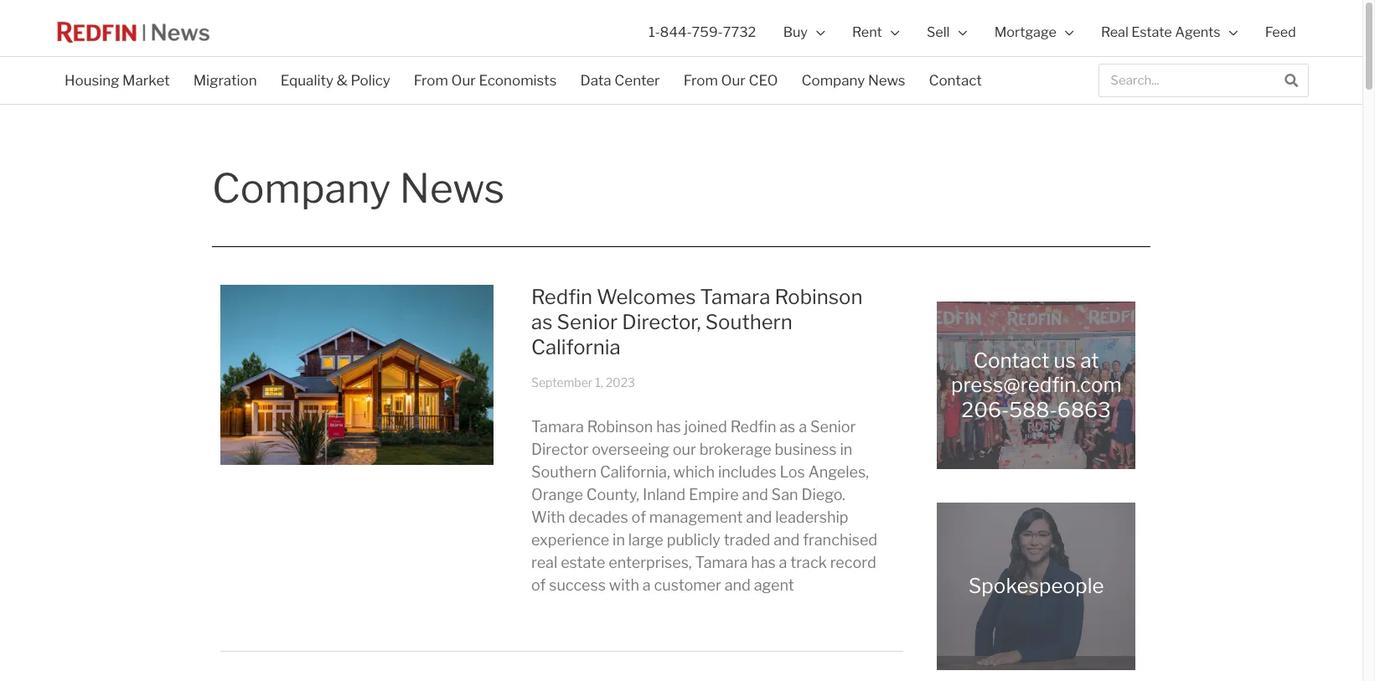 Task type: locate. For each thing, give the bounding box(es) containing it.
0 vertical spatial news
[[868, 72, 906, 89]]

redfin
[[531, 285, 593, 309], [731, 418, 777, 436]]

a up the agent
[[779, 554, 787, 571]]

a right with
[[643, 576, 651, 594]]

senior up business
[[810, 418, 856, 436]]

0 horizontal spatial redfin
[[531, 285, 593, 309]]

0 horizontal spatial has
[[657, 418, 681, 436]]

has up the agent
[[751, 554, 776, 571]]

from our economists
[[414, 72, 557, 89]]

contact inside contact us at press@redfin.com 206-588-6863
[[974, 349, 1050, 373]]

1 horizontal spatial in
[[840, 441, 853, 458]]

senior
[[557, 310, 618, 334], [810, 418, 856, 436]]

in up angeles, on the bottom right of the page
[[840, 441, 853, 458]]

with
[[609, 576, 640, 594]]

has up our at the bottom of the page
[[657, 418, 681, 436]]

brokerage
[[700, 441, 772, 458]]

feed
[[1266, 24, 1297, 40]]

director
[[531, 441, 589, 458]]

a up business
[[799, 418, 807, 436]]

1 horizontal spatial of
[[632, 508, 646, 526]]

diego.
[[802, 486, 846, 503]]

a
[[799, 418, 807, 436], [779, 554, 787, 571], [643, 576, 651, 594]]

as up california at the left
[[531, 310, 553, 334]]

1 vertical spatial has
[[751, 554, 776, 571]]

1 vertical spatial a
[[779, 554, 787, 571]]

0 vertical spatial redfin
[[531, 285, 593, 309]]

our left economists
[[451, 72, 476, 89]]

1 horizontal spatial senior
[[810, 418, 856, 436]]

1 horizontal spatial redfin
[[731, 418, 777, 436]]

1-844-759-7732
[[649, 24, 756, 40]]

equality & policy
[[281, 72, 390, 89]]

as
[[531, 310, 553, 334], [780, 418, 796, 436]]

robinson inside redfin welcomes tamara robinson as senior director, southern california
[[775, 285, 863, 309]]

contact link
[[917, 61, 994, 100]]

1 horizontal spatial company news
[[802, 72, 906, 89]]

county,
[[587, 486, 640, 503]]

from our ceo
[[684, 72, 778, 89]]

759-
[[692, 24, 723, 40]]

2 horizontal spatial a
[[799, 418, 807, 436]]

in left large
[[613, 531, 625, 549]]

2 our from the left
[[721, 72, 746, 89]]

1 vertical spatial robinson
[[587, 418, 653, 436]]

contact
[[929, 72, 982, 89], [974, 349, 1050, 373]]

from
[[414, 72, 448, 89], [684, 72, 718, 89]]

company news link
[[790, 61, 917, 100]]

from right policy
[[414, 72, 448, 89]]

0 horizontal spatial a
[[643, 576, 651, 594]]

tamara
[[700, 285, 771, 309], [531, 418, 584, 436], [695, 554, 748, 571]]

with
[[531, 508, 565, 526]]

in
[[840, 441, 853, 458], [613, 531, 625, 549]]

spokespeople
[[969, 575, 1104, 599]]

None search field
[[1099, 64, 1310, 97]]

0 vertical spatial southern
[[706, 310, 793, 334]]

director,
[[622, 310, 701, 334]]

data center
[[580, 72, 660, 89]]

0 horizontal spatial news
[[400, 164, 505, 213]]

senior up california at the left
[[557, 310, 618, 334]]

and
[[742, 486, 768, 503], [746, 508, 772, 526], [774, 531, 800, 549], [725, 576, 751, 594]]

our left ceo
[[721, 72, 746, 89]]

our
[[451, 72, 476, 89], [721, 72, 746, 89]]

contact up press@redfin.com on the right of the page
[[974, 349, 1050, 373]]

1 horizontal spatial southern
[[706, 310, 793, 334]]

0 vertical spatial tamara
[[700, 285, 771, 309]]

of up large
[[632, 508, 646, 526]]

0 horizontal spatial robinson
[[587, 418, 653, 436]]

orange
[[531, 486, 583, 503]]

joined
[[685, 418, 727, 436]]

0 vertical spatial contact
[[929, 72, 982, 89]]

1 horizontal spatial our
[[721, 72, 746, 89]]

1 from from the left
[[414, 72, 448, 89]]

0 vertical spatial robinson
[[775, 285, 863, 309]]

1 horizontal spatial news
[[868, 72, 906, 89]]

1 vertical spatial news
[[400, 164, 505, 213]]

real estate agents link
[[1088, 0, 1252, 65]]

of down real
[[531, 576, 546, 594]]

has
[[657, 418, 681, 436], [751, 554, 776, 571]]

large
[[628, 531, 664, 549]]

1 vertical spatial company
[[212, 164, 391, 213]]

robinson
[[775, 285, 863, 309], [587, 418, 653, 436]]

mortgage link
[[981, 0, 1088, 65]]

redfin up california at the left
[[531, 285, 593, 309]]

decades
[[569, 508, 628, 526]]

0 horizontal spatial as
[[531, 310, 553, 334]]

0 vertical spatial company
[[802, 72, 865, 89]]

6863
[[1058, 398, 1111, 422]]

0 horizontal spatial southern
[[531, 463, 597, 481]]

which
[[674, 463, 715, 481]]

1 vertical spatial southern
[[531, 463, 597, 481]]

tamara down traded
[[695, 554, 748, 571]]

customer
[[654, 576, 722, 594]]

1 vertical spatial contact
[[974, 349, 1050, 373]]

tamara up 'director,'
[[700, 285, 771, 309]]

and up traded
[[746, 508, 772, 526]]

from inside from our economists link
[[414, 72, 448, 89]]

0 vertical spatial senior
[[557, 310, 618, 334]]

economists
[[479, 72, 557, 89]]

1 vertical spatial as
[[780, 418, 796, 436]]

0 vertical spatial in
[[840, 441, 853, 458]]

0 vertical spatial as
[[531, 310, 553, 334]]

1 horizontal spatial from
[[684, 72, 718, 89]]

us
[[1054, 349, 1076, 373]]

our for economists
[[451, 72, 476, 89]]

1 vertical spatial company news
[[212, 164, 505, 213]]

1 horizontal spatial as
[[780, 418, 796, 436]]

1 horizontal spatial robinson
[[775, 285, 863, 309]]

0 horizontal spatial company news
[[212, 164, 505, 213]]

tamara up 'director' on the bottom left of the page
[[531, 418, 584, 436]]

southern inside tamara robinson has joined redfin as a senior director overseeing our brokerage business in southern california, which includes los angeles, orange county, inland empire and san diego. with decades of management and leadership experience in large publicly traded and franchised real estate enterprises, tamara has a track record of success with a customer and agent
[[531, 463, 597, 481]]

redfin real estate news image
[[53, 15, 214, 49]]

september
[[531, 376, 593, 390]]

from down the 1-844-759-7732 link
[[684, 72, 718, 89]]

sell
[[927, 24, 950, 40]]

1 vertical spatial tamara
[[531, 418, 584, 436]]

0 horizontal spatial from
[[414, 72, 448, 89]]

senior inside tamara robinson has joined redfin as a senior director overseeing our brokerage business in southern california, which includes los angeles, orange county, inland empire and san diego. with decades of management and leadership experience in large publicly traded and franchised real estate enterprises, tamara has a track record of success with a customer and agent
[[810, 418, 856, 436]]

1 horizontal spatial a
[[779, 554, 787, 571]]

1 horizontal spatial has
[[751, 554, 776, 571]]

as up business
[[780, 418, 796, 436]]

2 from from the left
[[684, 72, 718, 89]]

1 vertical spatial in
[[613, 531, 625, 549]]

market
[[122, 72, 170, 89]]

real
[[1101, 24, 1129, 40]]

1 our from the left
[[451, 72, 476, 89]]

1 vertical spatial redfin
[[731, 418, 777, 436]]

1 vertical spatial of
[[531, 576, 546, 594]]

0 horizontal spatial our
[[451, 72, 476, 89]]

agent
[[754, 576, 794, 594]]

equality
[[281, 72, 334, 89]]

contact down sell link on the top right
[[929, 72, 982, 89]]

redfin up the brokerage
[[731, 418, 777, 436]]

as inside tamara robinson has joined redfin as a senior director overseeing our brokerage business in southern california, which includes los angeles, orange county, inland empire and san diego. with decades of management and leadership experience in large publicly traded and franchised real estate enterprises, tamara has a track record of success with a customer and agent
[[780, 418, 796, 436]]

publicly
[[667, 531, 721, 549]]

0 horizontal spatial senior
[[557, 310, 618, 334]]

2023
[[606, 376, 635, 390]]

search image
[[1285, 73, 1299, 87]]

contact for contact
[[929, 72, 982, 89]]

policy
[[351, 72, 390, 89]]

inland
[[643, 486, 686, 503]]

news
[[868, 72, 906, 89], [400, 164, 505, 213]]

of
[[632, 508, 646, 526], [531, 576, 546, 594]]

company
[[802, 72, 865, 89], [212, 164, 391, 213]]

0 horizontal spatial of
[[531, 576, 546, 594]]

0 vertical spatial a
[[799, 418, 807, 436]]

1 vertical spatial senior
[[810, 418, 856, 436]]



Task type: describe. For each thing, give the bounding box(es) containing it.
feed link
[[1252, 0, 1310, 65]]

estate
[[1132, 24, 1172, 40]]

844-
[[660, 24, 692, 40]]

Search... search field
[[1100, 65, 1275, 96]]

our
[[673, 441, 696, 458]]

1-844-759-7732 link
[[635, 0, 770, 65]]

robinson inside tamara robinson has joined redfin as a senior director overseeing our brokerage business in southern california, which includes los angeles, orange county, inland empire and san diego. with decades of management and leadership experience in large publicly traded and franchised real estate enterprises, tamara has a track record of success with a customer and agent
[[587, 418, 653, 436]]

redfin welcomes tamara robinson as senior director, southern california link
[[531, 285, 863, 360]]

welcomes
[[597, 285, 696, 309]]

experience
[[531, 531, 610, 549]]

management
[[649, 508, 743, 526]]

from our economists link
[[402, 61, 569, 100]]

0 horizontal spatial company
[[212, 164, 391, 213]]

redfin home + sign image
[[219, 270, 495, 480]]

at
[[1081, 349, 1099, 373]]

track
[[791, 554, 827, 571]]

traded
[[724, 531, 771, 549]]

september 1, 2023
[[531, 376, 635, 390]]

business
[[775, 441, 837, 458]]

empire
[[689, 486, 739, 503]]

sell link
[[913, 0, 981, 65]]

senior inside redfin welcomes tamara robinson as senior director, southern california
[[557, 310, 618, 334]]

redfin inside tamara robinson has joined redfin as a senior director overseeing our brokerage business in southern california, which includes los angeles, orange county, inland empire and san diego. with decades of management and leadership experience in large publicly traded and franchised real estate enterprises, tamara has a track record of success with a customer and agent
[[731, 418, 777, 436]]

ceo
[[749, 72, 778, 89]]

press@redfin.com
[[951, 373, 1122, 398]]

overseeing
[[592, 441, 670, 458]]

tamara robinson has joined redfin as a senior director overseeing our brokerage business in southern california, which includes los angeles, orange county, inland empire and san diego. with decades of management and leadership experience in large publicly traded and franchised real estate enterprises, tamara has a track record of success with a customer and agent
[[531, 418, 878, 594]]

record
[[830, 554, 876, 571]]

southern inside redfin welcomes tamara robinson as senior director, southern california
[[706, 310, 793, 334]]

housing market link
[[53, 61, 182, 100]]

0 vertical spatial of
[[632, 508, 646, 526]]

1-
[[649, 24, 660, 40]]

0 vertical spatial has
[[657, 418, 681, 436]]

agents
[[1175, 24, 1221, 40]]

angeles,
[[809, 463, 869, 481]]

1,
[[595, 376, 603, 390]]

data
[[580, 72, 612, 89]]

franchised
[[803, 531, 878, 549]]

success
[[549, 576, 606, 594]]

206-
[[962, 398, 1009, 422]]

from our ceo link
[[672, 61, 790, 100]]

as inside redfin welcomes tamara robinson as senior director, southern california
[[531, 310, 553, 334]]

equality & policy link
[[269, 61, 402, 100]]

2 vertical spatial tamara
[[695, 554, 748, 571]]

redfin welcomes tamara robinson as senior director, southern california
[[531, 285, 863, 360]]

0 vertical spatial company news
[[802, 72, 906, 89]]

buy link
[[770, 0, 839, 65]]

includes
[[718, 463, 777, 481]]

1 horizontal spatial company
[[802, 72, 865, 89]]

0 horizontal spatial in
[[613, 531, 625, 549]]

migration
[[193, 72, 257, 89]]

contact us at press@redfin.com 206-588-6863
[[951, 349, 1122, 422]]

our for ceo
[[721, 72, 746, 89]]

588-
[[1009, 398, 1058, 422]]

tamara inside redfin welcomes tamara robinson as senior director, southern california
[[700, 285, 771, 309]]

center
[[615, 72, 660, 89]]

enterprises,
[[609, 554, 692, 571]]

migration link
[[182, 61, 269, 100]]

rent link
[[839, 0, 913, 65]]

california,
[[600, 463, 670, 481]]

buy
[[783, 24, 808, 40]]

real
[[531, 554, 558, 571]]

california
[[531, 335, 621, 360]]

housing
[[65, 72, 119, 89]]

and left the agent
[[725, 576, 751, 594]]

housing market
[[65, 72, 170, 89]]

redfin inside redfin welcomes tamara robinson as senior director, southern california
[[531, 285, 593, 309]]

2 vertical spatial a
[[643, 576, 651, 594]]

and down includes
[[742, 486, 768, 503]]

from for from our ceo
[[684, 72, 718, 89]]

and up the track at the right of the page
[[774, 531, 800, 549]]

mortgage
[[995, 24, 1057, 40]]

from for from our economists
[[414, 72, 448, 89]]

data center link
[[569, 61, 672, 100]]

san
[[772, 486, 798, 503]]

rent
[[853, 24, 882, 40]]

real estate agents
[[1101, 24, 1221, 40]]

los
[[780, 463, 805, 481]]

estate
[[561, 554, 605, 571]]

contact for contact us at press@redfin.com 206-588-6863
[[974, 349, 1050, 373]]

&
[[337, 72, 348, 89]]

leadership
[[776, 508, 849, 526]]

spokespeople link
[[969, 575, 1104, 599]]

7732
[[723, 24, 756, 40]]



Task type: vqa. For each thing, say whether or not it's contained in the screenshot.
6 Units
no



